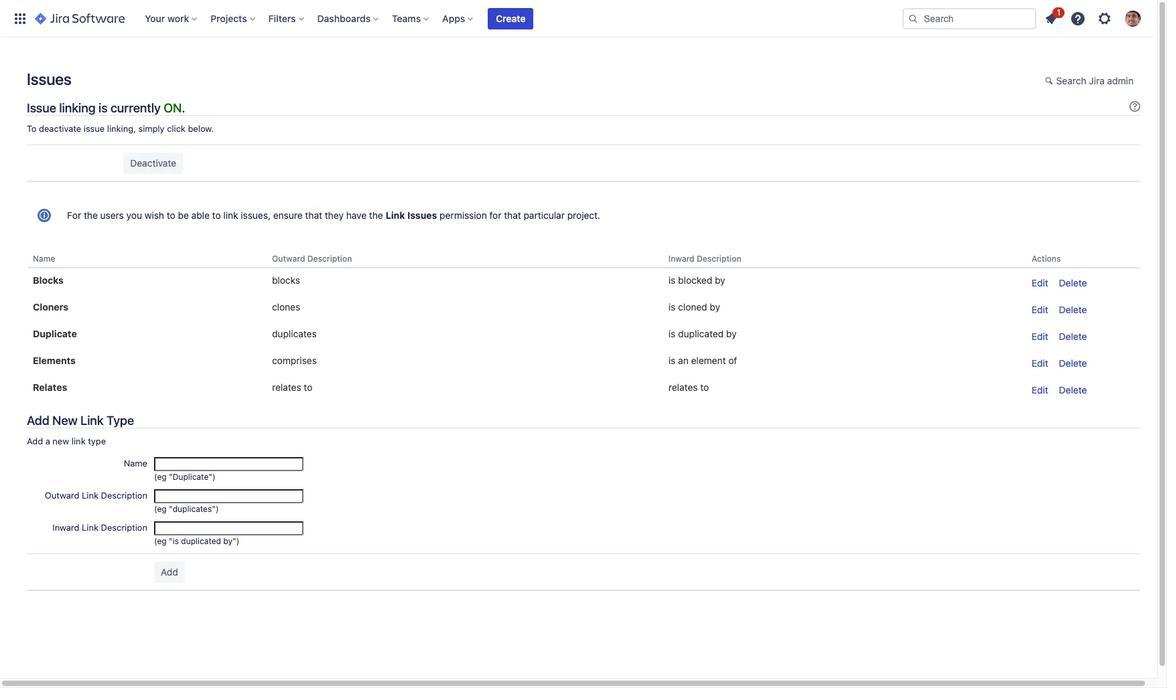 Task type: vqa. For each thing, say whether or not it's contained in the screenshot.
Updated October 18, 2023 at 10:36 AM
no



Task type: locate. For each thing, give the bounding box(es) containing it.
add left a
[[27, 436, 43, 447]]

settings image
[[1097, 10, 1113, 26]]

by for is blocked by
[[715, 275, 725, 286]]

relates to down comprises
[[272, 382, 313, 393]]

by
[[715, 275, 725, 286], [710, 302, 720, 313], [726, 328, 737, 340]]

edit for is cloned by
[[1032, 304, 1049, 316]]

1 delete link from the top
[[1059, 277, 1087, 289]]

0 vertical spatial (eg
[[154, 472, 167, 482]]

(eg left ""is"
[[154, 537, 167, 547]]

users
[[100, 210, 124, 221]]

edit link for is an element of
[[1032, 358, 1049, 369]]

5 edit from the top
[[1032, 385, 1049, 396]]

2 the from the left
[[369, 210, 383, 221]]

create
[[496, 12, 526, 24]]

cloned
[[678, 302, 707, 313]]

issues left permission
[[407, 210, 437, 221]]

1 that from the left
[[305, 210, 322, 221]]

delete link for relates to
[[1059, 385, 1087, 396]]

1 vertical spatial outward
[[45, 491, 79, 501]]

that
[[305, 210, 322, 221], [504, 210, 521, 221]]

(eg for name
[[154, 472, 167, 482]]

3 delete link from the top
[[1059, 331, 1087, 342]]

duplicate
[[33, 328, 77, 340]]

5 edit link from the top
[[1032, 385, 1049, 396]]

issues up issue in the left of the page
[[27, 70, 71, 88]]

1 horizontal spatial duplicated
[[678, 328, 724, 340]]

0 horizontal spatial relates
[[272, 382, 301, 393]]

banner
[[0, 0, 1157, 38]]

edit for is blocked by
[[1032, 277, 1049, 289]]

link left the issues,
[[223, 210, 238, 221]]

delete for is an element of
[[1059, 358, 1087, 369]]

add for add new link type
[[27, 413, 49, 428]]

by up of
[[726, 328, 737, 340]]

jira
[[1089, 75, 1105, 86]]

(eg left ""duplicate")"
[[154, 472, 167, 482]]

help image
[[1070, 10, 1086, 26]]

5 delete from the top
[[1059, 385, 1087, 396]]

add
[[27, 413, 49, 428], [27, 436, 43, 447]]

0 horizontal spatial issues
[[27, 70, 71, 88]]

name down type
[[124, 458, 147, 469]]

2 edit link from the top
[[1032, 304, 1049, 316]]

0 horizontal spatial relates to
[[272, 382, 313, 393]]

filters
[[268, 12, 296, 24]]

issue
[[27, 101, 56, 115]]

"duplicates")
[[169, 505, 219, 515]]

inward down outward link description
[[53, 523, 79, 533]]

is up issue
[[98, 101, 108, 115]]

None text field
[[154, 458, 304, 472], [154, 522, 304, 536], [154, 458, 304, 472], [154, 522, 304, 536]]

4 delete from the top
[[1059, 358, 1087, 369]]

search
[[1057, 75, 1087, 86]]

1 horizontal spatial inward
[[669, 254, 695, 264]]

relates
[[272, 382, 301, 393], [669, 382, 698, 393]]

1 vertical spatial issues
[[407, 210, 437, 221]]

outward up inward link description
[[45, 491, 79, 501]]

1 horizontal spatial relates to
[[669, 382, 709, 393]]

outward for outward description
[[272, 254, 305, 264]]

1 vertical spatial link
[[72, 436, 86, 447]]

the
[[84, 210, 98, 221], [369, 210, 383, 221]]

simply
[[138, 123, 165, 134]]

is left cloned
[[669, 302, 676, 313]]

is down is cloned by
[[669, 328, 676, 340]]

small image
[[1045, 76, 1056, 86]]

0 horizontal spatial outward
[[45, 491, 79, 501]]

1 vertical spatial add
[[27, 436, 43, 447]]

3 edit link from the top
[[1032, 331, 1049, 342]]

edit
[[1032, 277, 1049, 289], [1032, 304, 1049, 316], [1032, 331, 1049, 342], [1032, 358, 1049, 369], [1032, 385, 1049, 396]]

apps button
[[438, 8, 479, 29]]

is an element of
[[669, 355, 737, 367]]

4 edit from the top
[[1032, 358, 1049, 369]]

2 delete link from the top
[[1059, 304, 1087, 316]]

1 delete from the top
[[1059, 277, 1087, 289]]

is left blocked
[[669, 275, 676, 286]]

your work button
[[141, 8, 203, 29]]

0 vertical spatial outward
[[272, 254, 305, 264]]

banner containing your work
[[0, 0, 1157, 38]]

name up blocks
[[33, 254, 55, 264]]

link
[[223, 210, 238, 221], [72, 436, 86, 447]]

1 edit from the top
[[1032, 277, 1049, 289]]

(eg
[[154, 472, 167, 482], [154, 505, 167, 515], [154, 537, 167, 547]]

delete link
[[1059, 277, 1087, 289], [1059, 304, 1087, 316], [1059, 331, 1087, 342], [1059, 358, 1087, 369], [1059, 385, 1087, 396]]

by right blocked
[[715, 275, 725, 286]]

0 horizontal spatial that
[[305, 210, 322, 221]]

1 horizontal spatial outward
[[272, 254, 305, 264]]

0 horizontal spatial the
[[84, 210, 98, 221]]

1 vertical spatial (eg
[[154, 505, 167, 515]]

projects
[[211, 12, 247, 24]]

1 the from the left
[[84, 210, 98, 221]]

able
[[191, 210, 210, 221]]

1 vertical spatial name
[[124, 458, 147, 469]]

duplicated right ""is"
[[181, 537, 221, 547]]

blocks
[[33, 275, 64, 286]]

relates down an
[[669, 382, 698, 393]]

link
[[386, 210, 405, 221], [80, 413, 104, 428], [82, 491, 99, 501], [82, 523, 99, 533]]

add new link type
[[27, 413, 134, 428]]

None submit
[[123, 153, 183, 174], [154, 562, 185, 584], [123, 153, 183, 174], [154, 562, 185, 584]]

is
[[98, 101, 108, 115], [669, 275, 676, 286], [669, 302, 676, 313], [669, 328, 676, 340], [669, 355, 676, 367]]

relates down comprises
[[272, 382, 301, 393]]

0 vertical spatial name
[[33, 254, 55, 264]]

outward description
[[272, 254, 352, 264]]

2 edit from the top
[[1032, 304, 1049, 316]]

1 vertical spatial duplicated
[[181, 537, 221, 547]]

2 add from the top
[[27, 436, 43, 447]]

the right have
[[369, 210, 383, 221]]

0 horizontal spatial name
[[33, 254, 55, 264]]

inward up blocked
[[669, 254, 695, 264]]

for the users you wish to be able to link issues, ensure that they have the link issues permission for that particular project.
[[67, 210, 601, 221]]

project.
[[567, 210, 601, 221]]

linking
[[59, 101, 96, 115]]

to
[[27, 123, 37, 134]]

0 vertical spatial by
[[715, 275, 725, 286]]

2 vertical spatial by
[[726, 328, 737, 340]]

0 vertical spatial add
[[27, 413, 49, 428]]

1 horizontal spatial name
[[124, 458, 147, 469]]

(eg "duplicate")
[[154, 472, 215, 482]]

delete link for is cloned by
[[1059, 304, 1087, 316]]

search jira admin
[[1057, 75, 1134, 86]]

relates to down an
[[669, 382, 709, 393]]

1 horizontal spatial that
[[504, 210, 521, 221]]

4 edit link from the top
[[1032, 358, 1049, 369]]

3 (eg from the top
[[154, 537, 167, 547]]

0 vertical spatial link
[[223, 210, 238, 221]]

outward for outward link description
[[45, 491, 79, 501]]

that right for
[[504, 210, 521, 221]]

of
[[729, 355, 737, 367]]

the right for
[[84, 210, 98, 221]]

an
[[678, 355, 689, 367]]

inward description
[[669, 254, 742, 264]]

1 horizontal spatial relates
[[669, 382, 698, 393]]

by for is duplicated by
[[726, 328, 737, 340]]

duplicated up is an element of
[[678, 328, 724, 340]]

0 vertical spatial duplicated
[[678, 328, 724, 340]]

add up a
[[27, 413, 49, 428]]

3 edit from the top
[[1032, 331, 1049, 342]]

1 edit link from the top
[[1032, 277, 1049, 289]]

(eg left "duplicates")
[[154, 505, 167, 515]]

type
[[88, 436, 106, 447]]

1 add from the top
[[27, 413, 49, 428]]

1 horizontal spatial the
[[369, 210, 383, 221]]

duplicates
[[272, 328, 317, 340]]

cloners
[[33, 302, 68, 313]]

to
[[167, 210, 175, 221], [212, 210, 221, 221], [304, 382, 313, 393], [700, 382, 709, 393]]

duplicated
[[678, 328, 724, 340], [181, 537, 221, 547]]

that left they
[[305, 210, 322, 221]]

to right able
[[212, 210, 221, 221]]

2 (eg from the top
[[154, 505, 167, 515]]

None text field
[[154, 490, 304, 504]]

they
[[325, 210, 344, 221]]

by right cloned
[[710, 302, 720, 313]]

1 vertical spatial inward
[[53, 523, 79, 533]]

relates to
[[272, 382, 313, 393], [669, 382, 709, 393]]

1 vertical spatial by
[[710, 302, 720, 313]]

delete link for is an element of
[[1059, 358, 1087, 369]]

inward
[[669, 254, 695, 264], [53, 523, 79, 533]]

5 delete link from the top
[[1059, 385, 1087, 396]]

description
[[307, 254, 352, 264], [697, 254, 742, 264], [101, 491, 147, 501], [101, 523, 147, 533]]

dashboards
[[317, 12, 371, 24]]

0 vertical spatial inward
[[669, 254, 695, 264]]

1 (eg from the top
[[154, 472, 167, 482]]

linking,
[[107, 123, 136, 134]]

name
[[33, 254, 55, 264], [124, 458, 147, 469]]

delete for is cloned by
[[1059, 304, 1087, 316]]

delete
[[1059, 277, 1087, 289], [1059, 304, 1087, 316], [1059, 331, 1087, 342], [1059, 358, 1087, 369], [1059, 385, 1087, 396]]

link right new
[[72, 436, 86, 447]]

is left an
[[669, 355, 676, 367]]

0 horizontal spatial link
[[72, 436, 86, 447]]

4 delete link from the top
[[1059, 358, 1087, 369]]

a
[[45, 436, 50, 447]]

outward up blocks
[[272, 254, 305, 264]]

0 horizontal spatial inward
[[53, 523, 79, 533]]

"duplicate")
[[169, 472, 215, 482]]

search image
[[908, 13, 919, 24]]

relates
[[33, 382, 67, 393]]

3 delete from the top
[[1059, 331, 1087, 342]]

2 vertical spatial (eg
[[154, 537, 167, 547]]

2 delete from the top
[[1059, 304, 1087, 316]]

jira software image
[[35, 10, 125, 26], [35, 10, 125, 26]]

deactivate
[[39, 123, 81, 134]]

for
[[490, 210, 502, 221]]

appswitcher icon image
[[12, 10, 28, 26]]

link up type
[[80, 413, 104, 428]]

primary element
[[8, 0, 903, 37]]



Task type: describe. For each thing, give the bounding box(es) containing it.
on
[[164, 101, 182, 115]]

wish
[[145, 210, 164, 221]]

your work
[[145, 12, 189, 24]]

create button
[[488, 8, 534, 29]]

particular
[[524, 210, 565, 221]]

is cloned by
[[669, 302, 720, 313]]

edit for is an element of
[[1032, 358, 1049, 369]]

inward for inward link description
[[53, 523, 79, 533]]

by")
[[223, 537, 239, 547]]

is duplicated by
[[669, 328, 737, 340]]

1
[[1057, 7, 1061, 17]]

is for is duplicated by
[[669, 328, 676, 340]]

to down is an element of
[[700, 382, 709, 393]]

teams
[[392, 12, 421, 24]]

2 relates to from the left
[[669, 382, 709, 393]]

apps
[[442, 12, 465, 24]]

edit for relates to
[[1032, 385, 1049, 396]]

edit for is duplicated by
[[1032, 331, 1049, 342]]

teams button
[[388, 8, 434, 29]]

edit link for is cloned by
[[1032, 304, 1049, 316]]

delete for is blocked by
[[1059, 277, 1087, 289]]

is for is an element of
[[669, 355, 676, 367]]

to deactivate issue linking, simply click below.
[[27, 123, 214, 134]]

is for is blocked by
[[669, 275, 676, 286]]

your profile and settings image
[[1125, 10, 1141, 26]]

.
[[182, 101, 185, 115]]

currently
[[110, 101, 161, 115]]

new
[[53, 436, 69, 447]]

clones
[[272, 302, 300, 313]]

issue linking is currently on .
[[27, 101, 185, 115]]

is blocked by
[[669, 275, 725, 286]]

dashboards button
[[313, 8, 384, 29]]

edit link for is blocked by
[[1032, 277, 1049, 289]]

search jira admin link
[[1038, 71, 1141, 92]]

delete link for is duplicated by
[[1059, 331, 1087, 342]]

add a new link type
[[27, 436, 106, 447]]

new
[[52, 413, 78, 428]]

delete for is duplicated by
[[1059, 331, 1087, 342]]

(eg "is duplicated by")
[[154, 537, 239, 547]]

(eg for outward link description
[[154, 505, 167, 515]]

1 horizontal spatial link
[[223, 210, 238, 221]]

outward link description
[[45, 491, 147, 501]]

description up is blocked by
[[697, 254, 742, 264]]

0 vertical spatial issues
[[27, 70, 71, 88]]

admin
[[1107, 75, 1134, 86]]

actions
[[1032, 254, 1061, 264]]

inward link description
[[53, 523, 147, 533]]

comprises
[[272, 355, 317, 367]]

your
[[145, 12, 165, 24]]

filters button
[[264, 8, 309, 29]]

"is
[[169, 537, 179, 547]]

is for is cloned by
[[669, 302, 676, 313]]

issue
[[84, 123, 105, 134]]

by for is cloned by
[[710, 302, 720, 313]]

1 relates from the left
[[272, 382, 301, 393]]

to down comprises
[[304, 382, 313, 393]]

edit link for is duplicated by
[[1032, 331, 1049, 342]]

0 horizontal spatial duplicated
[[181, 537, 221, 547]]

blocks
[[272, 275, 300, 286]]

delete for relates to
[[1059, 385, 1087, 396]]

type
[[107, 413, 134, 428]]

permission
[[440, 210, 487, 221]]

click
[[167, 123, 186, 134]]

link down outward link description
[[82, 523, 99, 533]]

2 that from the left
[[504, 210, 521, 221]]

1 relates to from the left
[[272, 382, 313, 393]]

projects button
[[207, 8, 260, 29]]

be
[[178, 210, 189, 221]]

description down outward link description
[[101, 523, 147, 533]]

blocked
[[678, 275, 712, 286]]

(eg for inward link description
[[154, 537, 167, 547]]

(eg "duplicates")
[[154, 505, 219, 515]]

to left 'be'
[[167, 210, 175, 221]]

description down the for the users you wish to be able to link issues, ensure that they have the link issues permission for that particular project.
[[307, 254, 352, 264]]

2 relates from the left
[[669, 382, 698, 393]]

below.
[[188, 123, 214, 134]]

edit link for relates to
[[1032, 385, 1049, 396]]

1 horizontal spatial issues
[[407, 210, 437, 221]]

delete link for is blocked by
[[1059, 277, 1087, 289]]

Search field
[[903, 8, 1037, 29]]

ensure
[[273, 210, 303, 221]]

notifications image
[[1043, 10, 1059, 26]]

you
[[126, 210, 142, 221]]

link right have
[[386, 210, 405, 221]]

elements
[[33, 355, 76, 367]]

add for add a new link type
[[27, 436, 43, 447]]

inward for inward description
[[669, 254, 695, 264]]

element
[[691, 355, 726, 367]]

description up inward link description
[[101, 491, 147, 501]]

for
[[67, 210, 81, 221]]

issues,
[[241, 210, 271, 221]]

link up inward link description
[[82, 491, 99, 501]]

work
[[168, 12, 189, 24]]

have
[[346, 210, 367, 221]]



